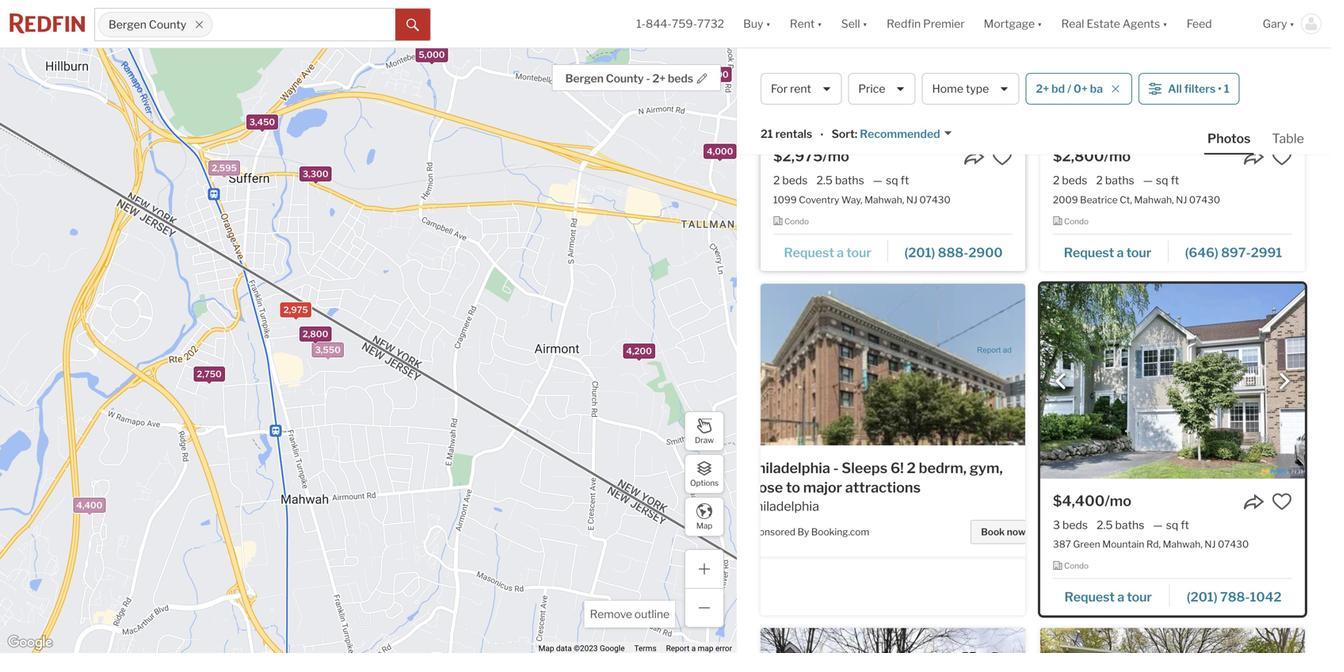 Task type: vqa. For each thing, say whether or not it's contained in the screenshot.
View details button
no



Task type: describe. For each thing, give the bounding box(es) containing it.
/mo for $2,800
[[1105, 147, 1131, 165]]

759-
[[672, 17, 697, 30]]

a for $4,400 /mo
[[1118, 589, 1125, 605]]

beds for $2,800
[[1062, 174, 1088, 187]]

request a tour for $2,800
[[1064, 245, 1152, 260]]

2+ bd / 0+ ba button
[[1026, 73, 1133, 105]]

buy
[[744, 17, 764, 30]]

all filters • 1 button
[[1139, 73, 1240, 105]]

07430 for $2,975 /mo
[[920, 194, 951, 205]]

request for $2,975
[[784, 245, 835, 260]]

rent ▾ button
[[781, 0, 832, 48]]

real estate agents ▾ button
[[1052, 0, 1178, 48]]

(201) 788-1042 link
[[1170, 582, 1293, 609]]

rd,
[[1147, 539, 1161, 550]]

4,000
[[707, 146, 733, 157]]

2 philadelphia from the top
[[747, 498, 820, 514]]

1 philadelphia from the top
[[747, 459, 831, 477]]

feed
[[1187, 17, 1212, 30]]

estate
[[1087, 17, 1121, 30]]

2 up beatrice
[[1097, 174, 1103, 187]]

bergen for bergen county - 2+ beds
[[566, 72, 604, 85]]

/
[[1068, 82, 1072, 95]]

bergen county apartments for rent
[[761, 64, 1062, 85]]

tour for $2,975 /mo
[[847, 245, 872, 260]]

2,595
[[212, 163, 237, 173]]

baths for $2,800 /mo
[[1106, 174, 1135, 187]]

agents
[[1123, 17, 1161, 30]]

way,
[[842, 194, 863, 205]]

/mo for $2,975
[[823, 147, 850, 165]]

beds inside button
[[668, 72, 694, 85]]

sleeps
[[842, 459, 888, 477]]

tour for $2,800 /mo
[[1127, 245, 1152, 260]]

2 beds for $2,975 /mo
[[774, 174, 808, 187]]

baths for $2,975 /mo
[[835, 174, 865, 187]]

photo of 119 2nd st unit b, mahwah, nj 07430 image
[[1041, 628, 1305, 653]]

baths for $4,400 /mo
[[1116, 518, 1145, 532]]

$2,800
[[1053, 147, 1105, 165]]

rent
[[790, 82, 812, 95]]

condo for $4,400
[[1065, 561, 1089, 571]]

all
[[1168, 82, 1182, 95]]

2,800
[[303, 329, 328, 339]]

booking.com
[[812, 526, 870, 538]]

condo for $2,975
[[785, 217, 809, 226]]

ad
[[1003, 345, 1012, 354]]

2.5 baths for $4,400 /mo
[[1097, 518, 1145, 532]]

photo of 1099 coventry way, mahwah, nj 07430 image
[[761, 0, 1026, 134]]

:
[[855, 127, 858, 141]]

7732
[[697, 17, 725, 30]]

rent ▾
[[790, 17, 823, 30]]

sq for $2,800 /mo
[[1156, 174, 1169, 187]]

(201) for $2,975 /mo
[[905, 245, 936, 260]]

/mo for $4,400
[[1105, 492, 1132, 509]]

• for all filters • 1
[[1218, 82, 1222, 95]]

— sq ft for $2,975 /mo
[[873, 174, 909, 187]]

for
[[771, 82, 788, 95]]

- inside button
[[646, 72, 650, 85]]

1 vertical spatial rent
[[1022, 64, 1062, 85]]

photos button
[[1205, 130, 1269, 155]]

map
[[697, 521, 713, 530]]

2+ inside 'button'
[[1036, 82, 1050, 95]]

▾ for rent ▾
[[817, 17, 823, 30]]

— sq ft for $2,800 /mo
[[1144, 174, 1180, 187]]

mahwah, for $2,975 /mo
[[865, 194, 905, 205]]

(201) 888-2900 link
[[889, 238, 1013, 265]]

philadelphia link
[[747, 498, 1039, 515]]

6!
[[891, 459, 904, 477]]

filters
[[1185, 82, 1216, 95]]

2009
[[1053, 194, 1078, 205]]

request a tour button for $2,975
[[774, 239, 889, 263]]

07430 up "(201) 788-1042" link
[[1218, 539, 1249, 550]]

green
[[1074, 539, 1101, 550]]

— for $2,800 /mo
[[1144, 174, 1153, 187]]

buy ▾ button
[[744, 0, 771, 48]]

photo of 2125 gunston ct, mahwah, nj 07430 image
[[761, 628, 1026, 653]]

sort :
[[832, 127, 858, 141]]

(201) 888-2900
[[905, 245, 1003, 260]]

draw button
[[685, 411, 724, 451]]

home
[[932, 82, 964, 95]]

book now
[[981, 526, 1026, 538]]

2009 beatrice ct, mahwah, nj 07430
[[1053, 194, 1221, 205]]

recommended button
[[858, 126, 953, 142]]

2 inside philadelphia - sleeps 6! 2 bedrm, gym, close to major attractions philadelphia
[[907, 459, 916, 477]]

remove 2+ bd / 0+ ba image
[[1111, 84, 1121, 94]]

- inside philadelphia - sleeps 6! 2 bedrm, gym, close to major attractions philadelphia
[[834, 459, 839, 477]]

now
[[1007, 526, 1026, 538]]

sq for $4,400 /mo
[[1166, 518, 1179, 532]]

redfin
[[887, 17, 921, 30]]

tour for $4,400 /mo
[[1127, 589, 1152, 605]]

favorite button image for $2,975 /mo
[[992, 147, 1013, 167]]

1-844-759-7732
[[637, 17, 725, 30]]

888-
[[938, 245, 969, 260]]

previous button image
[[1053, 373, 1069, 389]]

a for $2,975 /mo
[[837, 245, 844, 260]]

major
[[804, 479, 843, 496]]

remove outline
[[590, 608, 670, 621]]

next button image
[[1277, 373, 1293, 389]]

3
[[1053, 518, 1061, 532]]

07430 for $2,800 /mo
[[1190, 194, 1221, 205]]

(646) 897-2991 link
[[1169, 238, 1293, 265]]

home type button
[[922, 73, 1020, 105]]

buy ▾
[[744, 17, 771, 30]]

ct,
[[1120, 194, 1133, 205]]

1099
[[774, 194, 797, 205]]

real estate agents ▾ link
[[1062, 0, 1168, 48]]

beatrice
[[1080, 194, 1118, 205]]

request for $4,400
[[1065, 589, 1115, 605]]

sell
[[842, 17, 860, 30]]

county for bergen county apartments for rent
[[825, 64, 886, 85]]

387 green mountain rd, mahwah, nj 07430
[[1053, 539, 1249, 550]]

price button
[[848, 73, 916, 105]]

2 beds for $2,800 /mo
[[1053, 174, 1088, 187]]

3 beds
[[1053, 518, 1088, 532]]

favorite button image for $4,400 /mo
[[1272, 491, 1293, 512]]

bergen county - 2+ beds button
[[552, 64, 721, 91]]

sq for $2,975 /mo
[[886, 174, 899, 187]]

$2,975 /mo
[[774, 147, 850, 165]]

2+ inside button
[[653, 72, 666, 85]]

report ad button
[[977, 345, 1012, 358]]

table button
[[1269, 130, 1308, 153]]

5,000
[[419, 50, 445, 60]]

request for $2,800
[[1064, 245, 1115, 260]]

beds for $2,975
[[783, 174, 808, 187]]

2.5 for $4,400
[[1097, 518, 1113, 532]]

— for $2,975 /mo
[[873, 174, 883, 187]]

redfin premier
[[887, 17, 965, 30]]

2,750
[[197, 369, 222, 379]]

mortgage ▾ button
[[975, 0, 1052, 48]]

bergen for bergen county
[[109, 18, 147, 31]]

real estate agents ▾
[[1062, 17, 1168, 30]]

2.5 for $2,975
[[817, 174, 833, 187]]

1099 coventry way, mahwah, nj 07430
[[774, 194, 951, 205]]

book now link
[[971, 520, 1039, 544]]

request a tour button for $4,400
[[1053, 584, 1170, 608]]

▾ for sell ▾
[[863, 17, 868, 30]]

real
[[1062, 17, 1085, 30]]

bergen county - 2+ beds
[[566, 72, 694, 85]]

mortgage
[[984, 17, 1035, 30]]



Task type: locate. For each thing, give the bounding box(es) containing it.
3,300
[[303, 169, 329, 179]]

google image
[[4, 633, 56, 653]]

— sq ft up 2009 beatrice ct, mahwah, nj 07430
[[1144, 174, 1180, 187]]

0 horizontal spatial bergen
[[109, 18, 147, 31]]

1 horizontal spatial favorite button image
[[1272, 491, 1293, 512]]

nj right way,
[[907, 194, 918, 205]]

submit search image
[[407, 19, 419, 31]]

condo for $2,800
[[1065, 217, 1089, 226]]

remove bergen county image
[[194, 20, 204, 29]]

redfin premier button
[[877, 0, 975, 48]]

2 up '2009'
[[1053, 174, 1060, 187]]

(201) for $4,400 /mo
[[1187, 589, 1218, 605]]

baths up mountain
[[1116, 518, 1145, 532]]

2 horizontal spatial bergen
[[761, 64, 822, 85]]

request a tour button for $2,800
[[1053, 239, 1169, 263]]

• left sort
[[821, 128, 824, 142]]

1 2 beds from the left
[[774, 174, 808, 187]]

rent inside rent ▾ dropdown button
[[790, 17, 815, 30]]

beds up 1099
[[783, 174, 808, 187]]

2+ left bd
[[1036, 82, 1050, 95]]

2 2 beds from the left
[[1053, 174, 1088, 187]]

condo
[[785, 217, 809, 226], [1065, 217, 1089, 226], [1065, 561, 1089, 571]]

2 beds up 1099
[[774, 174, 808, 187]]

None search field
[[213, 9, 396, 40]]

(201) left the 788-
[[1187, 589, 1218, 605]]

2+ bd / 0+ ba
[[1036, 82, 1103, 95]]

request a tour button down beatrice
[[1053, 239, 1169, 263]]

buy ▾ button
[[734, 0, 781, 48]]

ft down the "recommended" button
[[901, 174, 909, 187]]

1042
[[1250, 589, 1282, 605]]

• for 21 rentals •
[[821, 128, 824, 142]]

▾ for buy ▾
[[766, 17, 771, 30]]

sq up the 1099 coventry way, mahwah, nj 07430
[[886, 174, 899, 187]]

1 horizontal spatial nj
[[1176, 194, 1188, 205]]

1 horizontal spatial bergen
[[566, 72, 604, 85]]

ft up 387 green mountain rd, mahwah, nj 07430 on the right of the page
[[1181, 518, 1190, 532]]

county for bergen county - 2+ beds
[[606, 72, 644, 85]]

2 ▾ from the left
[[817, 17, 823, 30]]

1 vertical spatial 2.5 baths
[[1097, 518, 1145, 532]]

/mo up mountain
[[1105, 492, 1132, 509]]

baths up ct,
[[1106, 174, 1135, 187]]

request a tour button down mountain
[[1053, 584, 1170, 608]]

tour down the 1099 coventry way, mahwah, nj 07430
[[847, 245, 872, 260]]

▾
[[766, 17, 771, 30], [817, 17, 823, 30], [863, 17, 868, 30], [1038, 17, 1043, 30], [1163, 17, 1168, 30], [1290, 17, 1295, 30]]

(646) 897-2991
[[1185, 245, 1283, 260]]

sort
[[832, 127, 855, 141]]

request a tour for $2,975
[[784, 245, 872, 260]]

6 ▾ from the left
[[1290, 17, 1295, 30]]

mahwah, right way,
[[865, 194, 905, 205]]

nj for $2,975 /mo
[[907, 194, 918, 205]]

— sq ft up the 1099 coventry way, mahwah, nj 07430
[[873, 174, 909, 187]]

condo down '2009'
[[1065, 217, 1089, 226]]

1 vertical spatial (201)
[[1187, 589, 1218, 605]]

philadelphia - sleeps 6! 2 bedrm, gym, close to major attractions philadelphia
[[747, 459, 1003, 514]]

rentals
[[776, 127, 813, 141]]

1 vertical spatial 2.5
[[1097, 518, 1113, 532]]

— up rd,
[[1154, 518, 1163, 532]]

favorite button checkbox for $4,400 /mo
[[1272, 491, 1293, 512]]

beds right 3
[[1063, 518, 1088, 532]]

philadelphia up to
[[747, 459, 831, 477]]

$2,800 /mo
[[1053, 147, 1131, 165]]

— sq ft for $4,400 /mo
[[1154, 518, 1190, 532]]

nj up "(201) 788-1042" link
[[1205, 539, 1216, 550]]

0 horizontal spatial •
[[821, 128, 824, 142]]

— sq ft
[[873, 174, 909, 187], [1144, 174, 1180, 187], [1154, 518, 1190, 532]]

bergen inside button
[[566, 72, 604, 85]]

0 vertical spatial rent
[[790, 17, 815, 30]]

favorite button checkbox for $2,975 /mo
[[992, 147, 1013, 167]]

options button
[[685, 454, 724, 494]]

1 horizontal spatial (201)
[[1187, 589, 1218, 605]]

0 horizontal spatial 2 beds
[[774, 174, 808, 187]]

/mo down sort
[[823, 147, 850, 165]]

map region
[[0, 4, 783, 653]]

— up the 1099 coventry way, mahwah, nj 07430
[[873, 174, 883, 187]]

0 horizontal spatial 2.5
[[817, 174, 833, 187]]

map button
[[685, 497, 724, 537]]

— for $4,400 /mo
[[1154, 518, 1163, 532]]

$2,975
[[774, 147, 823, 165]]

0 horizontal spatial county
[[149, 18, 187, 31]]

2 up 1099
[[774, 174, 780, 187]]

sq up 387 green mountain rd, mahwah, nj 07430 on the right of the page
[[1166, 518, 1179, 532]]

/mo
[[823, 147, 850, 165], [1105, 147, 1131, 165], [1105, 492, 1132, 509]]

baths up way,
[[835, 174, 865, 187]]

0 vertical spatial 2.5 baths
[[817, 174, 865, 187]]

a
[[837, 245, 844, 260], [1117, 245, 1124, 260], [1118, 589, 1125, 605]]

2.5 baths up mountain
[[1097, 518, 1145, 532]]

1 horizontal spatial -
[[834, 459, 839, 477]]

844-
[[646, 17, 672, 30]]

ft for $4,400 /mo
[[1181, 518, 1190, 532]]

2 beds
[[774, 174, 808, 187], [1053, 174, 1088, 187]]

ft for $2,975 /mo
[[901, 174, 909, 187]]

—
[[873, 174, 883, 187], [1144, 174, 1153, 187], [1154, 518, 1163, 532]]

rent ▾ button
[[790, 0, 823, 48]]

1 horizontal spatial 2 beds
[[1053, 174, 1088, 187]]

2.5 up green
[[1097, 518, 1113, 532]]

feed button
[[1178, 0, 1254, 48]]

to
[[786, 479, 801, 496]]

mahwah, for $2,800 /mo
[[1135, 194, 1174, 205]]

0 vertical spatial 2.5
[[817, 174, 833, 187]]

philadelphia down to
[[747, 498, 820, 514]]

request down beatrice
[[1064, 245, 1115, 260]]

photos
[[1208, 131, 1251, 146]]

request a tour button down "coventry"
[[774, 239, 889, 263]]

a down way,
[[837, 245, 844, 260]]

1 horizontal spatial 2.5 baths
[[1097, 518, 1145, 532]]

sponsored
[[747, 526, 796, 538]]

2 horizontal spatial ft
[[1181, 518, 1190, 532]]

0 horizontal spatial (201)
[[905, 245, 936, 260]]

2 baths
[[1097, 174, 1135, 187]]

mortgage ▾
[[984, 17, 1043, 30]]

nj for $2,800 /mo
[[1176, 194, 1188, 205]]

07430 up (201) 888-2900 link
[[920, 194, 951, 205]]

for rent
[[771, 82, 812, 95]]

897-
[[1222, 245, 1251, 260]]

request down green
[[1065, 589, 1115, 605]]

mahwah, right ct,
[[1135, 194, 1174, 205]]

- down 844-
[[646, 72, 650, 85]]

0 horizontal spatial 2.5 baths
[[817, 174, 865, 187]]

▾ right mortgage
[[1038, 17, 1043, 30]]

premier
[[924, 17, 965, 30]]

favorite button checkbox for $2,800 /mo
[[1272, 147, 1293, 167]]

0 horizontal spatial -
[[646, 72, 650, 85]]

gary
[[1263, 17, 1288, 30]]

0 vertical spatial philadelphia
[[747, 459, 831, 477]]

a down ct,
[[1117, 245, 1124, 260]]

ft for $2,800 /mo
[[1171, 174, 1180, 187]]

county inside button
[[606, 72, 644, 85]]

sell ▾
[[842, 17, 868, 30]]

2+ down 844-
[[653, 72, 666, 85]]

request a tour down "coventry"
[[784, 245, 872, 260]]

philadelphia - sleeps 6! 2 bedrm, gym, close to major attractions link
[[747, 458, 1039, 498]]

type
[[966, 82, 989, 95]]

0 horizontal spatial rent
[[790, 17, 815, 30]]

1 vertical spatial -
[[834, 459, 839, 477]]

favorite button image
[[992, 147, 1013, 167], [1272, 491, 1293, 512]]

0 horizontal spatial favorite button image
[[992, 147, 1013, 167]]

07430 up (646)
[[1190, 194, 1221, 205]]

county down 1-
[[606, 72, 644, 85]]

1 horizontal spatial 2.5
[[1097, 518, 1113, 532]]

0+
[[1074, 82, 1088, 95]]

close
[[747, 479, 783, 496]]

beds left 6,500
[[668, 72, 694, 85]]

bergen county
[[109, 18, 187, 31]]

— sq ft up rd,
[[1154, 518, 1190, 532]]

1 vertical spatial philadelphia
[[747, 498, 820, 514]]

/mo up 2 baths
[[1105, 147, 1131, 165]]

philadelphia
[[747, 459, 831, 477], [747, 498, 820, 514]]

0 horizontal spatial ft
[[901, 174, 909, 187]]

2900
[[969, 245, 1003, 260]]

favorite button checkbox
[[992, 147, 1013, 167], [1272, 147, 1293, 167], [1272, 491, 1293, 512]]

4 ▾ from the left
[[1038, 17, 1043, 30]]

book
[[981, 526, 1005, 538]]

by
[[798, 526, 810, 538]]

2+
[[653, 72, 666, 85], [1036, 82, 1050, 95]]

request down "coventry"
[[784, 245, 835, 260]]

1-
[[637, 17, 646, 30]]

a down mountain
[[1118, 589, 1125, 605]]

rent right buy ▾
[[790, 17, 815, 30]]

1 vertical spatial favorite button image
[[1272, 491, 1293, 512]]

request a tour down mountain
[[1065, 589, 1152, 605]]

request a tour down beatrice
[[1064, 245, 1152, 260]]

rent left "/"
[[1022, 64, 1062, 85]]

county left the remove bergen county image
[[149, 18, 187, 31]]

advertisement
[[774, 343, 841, 355]]

favorite button image
[[1272, 147, 1293, 167]]

sq up 2009 beatrice ct, mahwah, nj 07430
[[1156, 174, 1169, 187]]

• inside the all filters • 1 button
[[1218, 82, 1222, 95]]

remove outline button
[[585, 601, 675, 628]]

▾ right buy
[[766, 17, 771, 30]]

attractions
[[846, 479, 921, 496]]

2.5 baths up way,
[[817, 174, 865, 187]]

recommended
[[860, 127, 941, 141]]

mountain
[[1103, 539, 1145, 550]]

5 ▾ from the left
[[1163, 17, 1168, 30]]

1 horizontal spatial county
[[606, 72, 644, 85]]

condo down 1099
[[785, 217, 809, 226]]

(201)
[[905, 245, 936, 260], [1187, 589, 1218, 605]]

2 right the 6!
[[907, 459, 916, 477]]

0 vertical spatial favorite button image
[[992, 147, 1013, 167]]

2 horizontal spatial county
[[825, 64, 886, 85]]

county down sell ▾ button on the top of page
[[825, 64, 886, 85]]

0 horizontal spatial 2+
[[653, 72, 666, 85]]

2 beds up '2009'
[[1053, 174, 1088, 187]]

county for bergen county
[[149, 18, 187, 31]]

— up 2009 beatrice ct, mahwah, nj 07430
[[1144, 174, 1153, 187]]

0 vertical spatial •
[[1218, 82, 1222, 95]]

1 horizontal spatial •
[[1218, 82, 1222, 95]]

for
[[994, 64, 1018, 85]]

$4,400
[[1053, 492, 1105, 509]]

tour down 2009 beatrice ct, mahwah, nj 07430
[[1127, 245, 1152, 260]]

2.5 baths for $2,975 /mo
[[817, 174, 865, 187]]

table
[[1273, 131, 1305, 146]]

tour down 387 green mountain rd, mahwah, nj 07430 on the right of the page
[[1127, 589, 1152, 605]]

report
[[977, 345, 1001, 354]]

bergen for bergen county apartments for rent
[[761, 64, 822, 85]]

▾ right agents
[[1163, 17, 1168, 30]]

3 ▾ from the left
[[863, 17, 868, 30]]

beds for $4,400
[[1063, 518, 1088, 532]]

1 horizontal spatial ft
[[1171, 174, 1180, 187]]

- up major
[[834, 459, 839, 477]]

1
[[1224, 82, 1230, 95]]

condo down green
[[1065, 561, 1089, 571]]

2 horizontal spatial nj
[[1205, 539, 1216, 550]]

0 vertical spatial (201)
[[905, 245, 936, 260]]

mahwah, right rd,
[[1163, 539, 1203, 550]]

photo of 387 green mountain rd, mahwah, nj 07430 image
[[1041, 284, 1305, 479]]

beds up '2009'
[[1062, 174, 1088, 187]]

▾ left sell
[[817, 17, 823, 30]]

21 rentals •
[[761, 127, 824, 142]]

▾ right sell
[[863, 17, 868, 30]]

• inside 21 rentals •
[[821, 128, 824, 142]]

0 horizontal spatial nj
[[907, 194, 918, 205]]

2
[[774, 174, 780, 187], [1053, 174, 1060, 187], [1097, 174, 1103, 187], [907, 459, 916, 477]]

for rent button
[[761, 73, 842, 105]]

2.5
[[817, 174, 833, 187], [1097, 518, 1113, 532]]

sponsored by booking.com
[[747, 526, 870, 538]]

nj right ct,
[[1176, 194, 1188, 205]]

0 vertical spatial -
[[646, 72, 650, 85]]

request a tour for $4,400
[[1065, 589, 1152, 605]]

788-
[[1221, 589, 1250, 605]]

bedrm,
[[919, 459, 967, 477]]

draw
[[695, 435, 714, 445]]

a for $2,800 /mo
[[1117, 245, 1124, 260]]

1 horizontal spatial rent
[[1022, 64, 1062, 85]]

2.5 baths
[[817, 174, 865, 187], [1097, 518, 1145, 532]]

photo of 2009 beatrice ct, mahwah, nj 07430 image
[[1041, 0, 1305, 134]]

2.5 up "coventry"
[[817, 174, 833, 187]]

▾ for mortgage ▾
[[1038, 17, 1043, 30]]

• left 1
[[1218, 82, 1222, 95]]

1 horizontal spatial 2+
[[1036, 82, 1050, 95]]

apartments
[[890, 64, 990, 85]]

▾ for gary ▾
[[1290, 17, 1295, 30]]

1 ▾ from the left
[[766, 17, 771, 30]]

▾ right gary
[[1290, 17, 1295, 30]]

price
[[859, 82, 886, 95]]

2,975
[[284, 305, 308, 315]]

2991
[[1251, 245, 1283, 260]]

(201) left 888-
[[905, 245, 936, 260]]

$4,400 /mo
[[1053, 492, 1132, 509]]

remove
[[590, 608, 632, 621]]

1 vertical spatial •
[[821, 128, 824, 142]]

3,450
[[249, 117, 275, 127]]

request a tour
[[784, 245, 872, 260], [1064, 245, 1152, 260], [1065, 589, 1152, 605]]

ft up 2009 beatrice ct, mahwah, nj 07430
[[1171, 174, 1180, 187]]



